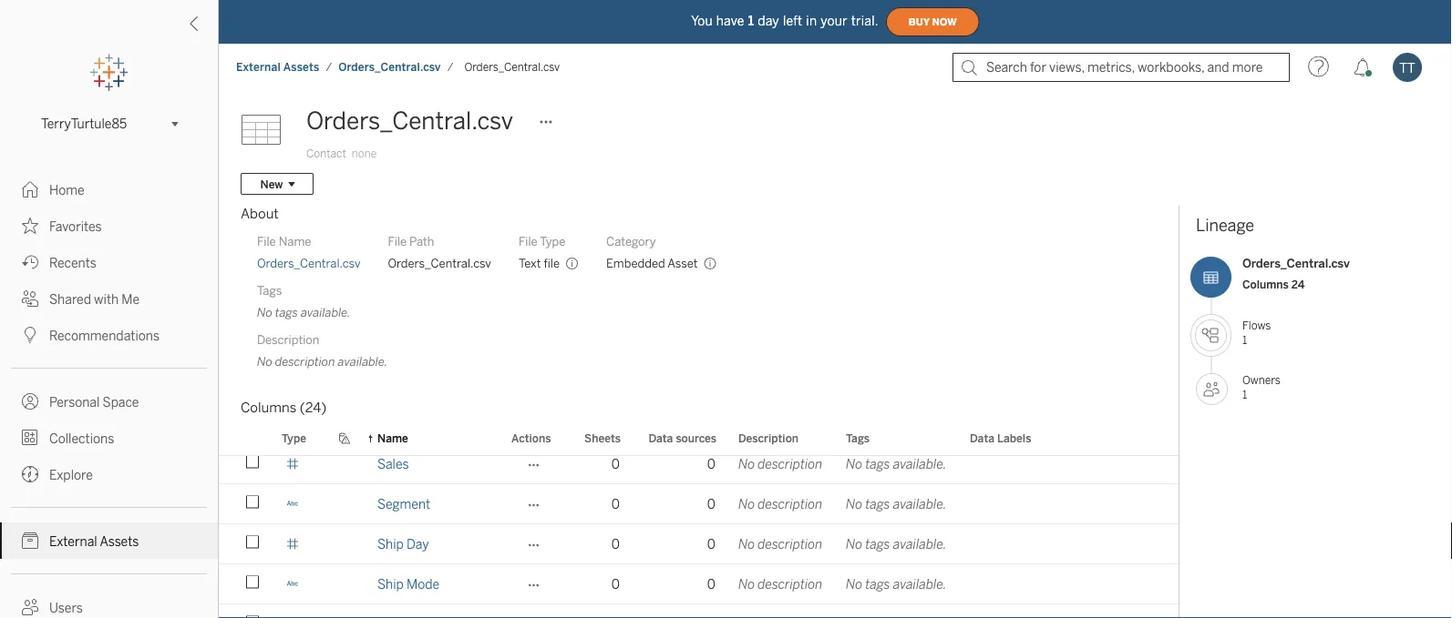 Task type: describe. For each thing, give the bounding box(es) containing it.
no tags available. for segment
[[846, 497, 947, 512]]

row containing segment
[[219, 485, 1245, 527]]

available. inside "description no description available."
[[338, 355, 388, 369]]

your
[[821, 13, 848, 28]]

about
[[241, 206, 279, 222]]

contact none
[[306, 147, 377, 160]]

trial.
[[851, 13, 879, 28]]

Search for views, metrics, workbooks, and more text field
[[953, 53, 1290, 82]]

this table or file is embedded in the published asset on the server, and you can't create a new workbook from it. files embedded in workbooks aren't shared with other tableau site users. image
[[703, 257, 717, 271]]

0 vertical spatial 1
[[748, 13, 754, 28]]

file path orders_central.csv
[[388, 234, 491, 271]]

tags for ship day
[[865, 537, 890, 552]]

none
[[352, 147, 377, 160]]

no description for sales
[[738, 457, 822, 472]]

personal space
[[49, 395, 139, 410]]

description for sales
[[758, 457, 822, 472]]

contact
[[306, 147, 346, 160]]

cell inside grid
[[271, 4, 324, 44]]

0 vertical spatial external assets link
[[235, 60, 320, 75]]

recents
[[49, 256, 96, 271]]

no tags available. for ship day
[[846, 537, 947, 552]]

mode
[[407, 578, 440, 593]]

new button
[[241, 173, 314, 195]]

me
[[122, 292, 140, 307]]

actions
[[511, 432, 551, 445]]

3 integer image from the top
[[286, 538, 299, 551]]

24
[[1292, 278, 1305, 291]]

terryturtule85
[[41, 116, 127, 131]]

now
[[932, 16, 957, 28]]

description no description available.
[[257, 333, 388, 369]]

buy now button
[[886, 7, 980, 36]]

no tags available. for sales
[[846, 457, 947, 472]]

columns (24)
[[241, 400, 327, 417]]

available. for ship day
[[893, 537, 947, 552]]

tags for sales
[[865, 457, 890, 472]]

flows image
[[1195, 320, 1227, 352]]

6 row from the top
[[219, 605, 1245, 619]]

name inside file name orders_central.csv
[[279, 234, 311, 249]]

file for file name
[[257, 234, 276, 249]]

description for ship mode
[[758, 578, 822, 593]]

ship day link
[[377, 525, 429, 564]]

buy
[[909, 16, 930, 28]]

no inside "description no description available."
[[257, 355, 272, 369]]

text file
[[519, 256, 560, 271]]

segment link
[[377, 485, 430, 524]]

1 / from the left
[[326, 61, 332, 74]]

table image
[[241, 103, 295, 158]]

home
[[49, 183, 85, 198]]

external assets
[[49, 535, 139, 550]]

0 horizontal spatial external assets link
[[0, 523, 218, 560]]

owners image
[[1196, 374, 1228, 406]]

2 integer image from the top
[[286, 217, 299, 230]]

shared
[[49, 292, 91, 307]]

external assets / orders_central.csv /
[[236, 61, 453, 74]]

personal space link
[[0, 384, 218, 420]]

explore
[[49, 468, 93, 483]]

sources
[[676, 432, 717, 445]]

description inside "description no description available."
[[275, 355, 335, 369]]

data labels
[[970, 432, 1031, 445]]

main navigation. press the up and down arrow keys to access links. element
[[0, 171, 218, 619]]

text
[[519, 256, 541, 271]]

data sources
[[649, 432, 717, 445]]

left
[[783, 13, 803, 28]]

tags for tags
[[846, 432, 870, 445]]

terryturtule85 button
[[34, 113, 184, 135]]

ship for ship day
[[377, 537, 404, 552]]

1 string image from the top
[[286, 258, 299, 270]]

owners 1
[[1243, 374, 1281, 402]]

embedded asset
[[606, 256, 698, 271]]

favorites link
[[0, 208, 218, 244]]

columns image
[[1191, 257, 1232, 298]]

flows
[[1243, 319, 1271, 333]]

no tags available. for ship mode
[[846, 578, 947, 593]]

explore link
[[0, 457, 218, 493]]

you
[[691, 13, 713, 28]]

0 vertical spatial type
[[540, 234, 566, 249]]

users
[[49, 601, 83, 616]]

ship mode
[[377, 578, 440, 593]]

recommendations
[[49, 329, 160, 344]]

(24)
[[300, 400, 327, 417]]

you have 1 day left in your trial.
[[691, 13, 879, 28]]

external for external assets
[[49, 535, 97, 550]]

file name orders_central.csv
[[257, 234, 361, 271]]

grid containing sales
[[219, 0, 1245, 619]]

available. for segment
[[893, 497, 947, 512]]

real image
[[286, 338, 299, 351]]

lineage
[[1196, 216, 1254, 236]]

row inside row group
[[219, 0, 1179, 4]]

2 string image from the top
[[286, 578, 299, 591]]

collections
[[49, 432, 114, 447]]

recommendations link
[[0, 317, 218, 354]]

external for external assets / orders_central.csv /
[[236, 61, 281, 74]]



Task type: vqa. For each thing, say whether or not it's contained in the screenshot.
Go at top right
no



Task type: locate. For each thing, give the bounding box(es) containing it.
ship
[[377, 537, 404, 552], [377, 578, 404, 593]]

1 horizontal spatial /
[[447, 61, 453, 74]]

path
[[409, 234, 434, 249]]

ship left day
[[377, 537, 404, 552]]

assets inside the 'main navigation. press the up and down arrow keys to access links.' element
[[100, 535, 139, 550]]

string image
[[286, 498, 299, 511]]

orders_central.csv columns 24
[[1243, 257, 1350, 291]]

1 horizontal spatial tags
[[846, 432, 870, 445]]

description for segment
[[758, 497, 822, 512]]

2 horizontal spatial file
[[519, 234, 538, 249]]

row containing ship mode
[[219, 565, 1245, 607]]

1 inside flows 1
[[1243, 334, 1247, 347]]

tags inside tags no tags available.
[[275, 305, 298, 320]]

1 down flows
[[1243, 334, 1247, 347]]

integer image up file name orders_central.csv
[[286, 217, 299, 230]]

sales
[[377, 457, 409, 472]]

0 vertical spatial tags
[[257, 284, 282, 298]]

/ right integer image
[[326, 61, 332, 74]]

string image
[[286, 258, 299, 270], [286, 578, 299, 591]]

row containing sales
[[219, 445, 1245, 487]]

name up sales
[[377, 432, 408, 445]]

string image down string image
[[286, 578, 299, 591]]

1 integer image from the top
[[286, 177, 299, 190]]

space
[[103, 395, 139, 410]]

2 / from the left
[[447, 61, 453, 74]]

favorites
[[49, 219, 102, 234]]

no tags available.
[[846, 457, 947, 472], [846, 497, 947, 512], [846, 537, 947, 552], [846, 578, 947, 593]]

no description
[[738, 457, 822, 472], [738, 497, 822, 512], [738, 537, 822, 552], [738, 578, 822, 593]]

available.
[[301, 305, 351, 320], [338, 355, 388, 369], [893, 457, 947, 472], [893, 497, 947, 512], [893, 537, 947, 552], [893, 578, 947, 593]]

tags for ship mode
[[865, 578, 890, 593]]

file
[[544, 256, 560, 271]]

orders_central.csv
[[338, 61, 441, 74], [464, 61, 560, 74], [306, 107, 513, 135], [257, 256, 361, 271], [388, 256, 491, 271], [1243, 257, 1350, 271]]

available. inside tags no tags available.
[[301, 305, 351, 320]]

1 for owners 1
[[1243, 388, 1247, 402]]

1 horizontal spatial external assets link
[[235, 60, 320, 75]]

external down explore
[[49, 535, 97, 550]]

0 horizontal spatial description
[[257, 333, 319, 347]]

4 no tags available. from the top
[[846, 578, 947, 593]]

segment
[[377, 497, 430, 512]]

1 ship from the top
[[377, 537, 404, 552]]

1 down owners
[[1243, 388, 1247, 402]]

assets for external assets
[[100, 535, 139, 550]]

0 vertical spatial orders_central.csv link
[[338, 60, 442, 75]]

0 vertical spatial ship
[[377, 537, 404, 552]]

grid
[[219, 0, 1245, 619]]

columns left (24)
[[241, 400, 297, 417]]

file type
[[519, 234, 566, 249]]

labels
[[997, 432, 1031, 445]]

0 vertical spatial string image
[[286, 258, 299, 270]]

1 vertical spatial integer image
[[286, 217, 299, 230]]

2 data from the left
[[970, 432, 995, 445]]

row group containing sales
[[219, 0, 1245, 607]]

type up real image
[[282, 432, 306, 445]]

4 no description from the top
[[738, 578, 822, 593]]

available. for sales
[[893, 457, 947, 472]]

columns
[[1243, 278, 1289, 291], [241, 400, 297, 417]]

0 vertical spatial name
[[279, 234, 311, 249]]

external
[[236, 61, 281, 74], [49, 535, 97, 550]]

day
[[407, 537, 429, 552]]

orders_central.csv link up tags no tags available.
[[257, 255, 361, 272]]

home link
[[0, 171, 218, 208]]

2 vertical spatial 1
[[1243, 388, 1247, 402]]

category
[[606, 234, 656, 249]]

tags
[[275, 305, 298, 320], [865, 457, 890, 472], [865, 497, 890, 512], [865, 537, 890, 552], [865, 578, 890, 593]]

0 horizontal spatial columns
[[241, 400, 297, 417]]

1 horizontal spatial data
[[970, 432, 995, 445]]

name down about
[[279, 234, 311, 249]]

asset
[[668, 256, 698, 271]]

1 vertical spatial external
[[49, 535, 97, 550]]

0 horizontal spatial /
[[326, 61, 332, 74]]

file up text
[[519, 234, 538, 249]]

file left the path at left
[[388, 234, 407, 249]]

real image
[[286, 458, 299, 471]]

file inside file name orders_central.csv
[[257, 234, 276, 249]]

orders_central.csv link up none
[[338, 60, 442, 75]]

data left labels at the bottom right of page
[[970, 432, 995, 445]]

external left integer image
[[236, 61, 281, 74]]

1 vertical spatial name
[[377, 432, 408, 445]]

file
[[257, 234, 276, 249], [388, 234, 407, 249], [519, 234, 538, 249]]

cell
[[271, 4, 324, 44]]

1 horizontal spatial file
[[388, 234, 407, 249]]

1 vertical spatial orders_central.csv link
[[257, 255, 361, 272]]

1 horizontal spatial name
[[377, 432, 408, 445]]

1 row from the top
[[219, 0, 1179, 4]]

0 horizontal spatial assets
[[100, 535, 139, 550]]

external assets link up table image
[[235, 60, 320, 75]]

ship mode link
[[377, 565, 440, 604]]

2 vertical spatial integer image
[[286, 538, 299, 551]]

file down about
[[257, 234, 276, 249]]

orders_central.csv link
[[338, 60, 442, 75], [257, 255, 361, 272]]

3 no description from the top
[[738, 537, 822, 552]]

data left sources
[[649, 432, 673, 445]]

external assets link up users link
[[0, 523, 218, 560]]

tags inside grid
[[846, 432, 870, 445]]

new
[[260, 178, 283, 191]]

assets for external assets / orders_central.csv /
[[283, 61, 319, 74]]

/ left orders_central.csv element
[[447, 61, 453, 74]]

integer image right new
[[286, 177, 299, 190]]

tags inside tags no tags available.
[[257, 284, 282, 298]]

available. for ship mode
[[893, 578, 947, 593]]

1 vertical spatial columns
[[241, 400, 297, 417]]

description right sources
[[738, 432, 799, 445]]

1 horizontal spatial type
[[540, 234, 566, 249]]

1 vertical spatial 1
[[1243, 334, 1247, 347]]

day
[[758, 13, 779, 28]]

recents link
[[0, 244, 218, 281]]

description for ship day
[[758, 537, 822, 552]]

external assets link
[[235, 60, 320, 75], [0, 523, 218, 560]]

owners
[[1243, 374, 1281, 387]]

row group
[[219, 0, 1245, 607]]

navigation panel element
[[0, 55, 218, 619]]

sales link
[[377, 445, 409, 484]]

tags no tags available.
[[257, 284, 351, 320]]

tags for tags no tags available.
[[257, 284, 282, 298]]

flows 1
[[1243, 319, 1271, 347]]

1 vertical spatial string image
[[286, 578, 299, 591]]

0 horizontal spatial name
[[279, 234, 311, 249]]

no
[[257, 305, 272, 320], [257, 355, 272, 369], [738, 457, 755, 472], [846, 457, 863, 472], [738, 497, 755, 512], [846, 497, 863, 512], [738, 537, 755, 552], [846, 537, 863, 552], [738, 578, 755, 593], [846, 578, 863, 593]]

tags for segment
[[865, 497, 890, 512]]

1 inside owners 1
[[1243, 388, 1247, 402]]

1 vertical spatial description
[[738, 432, 799, 445]]

file inside file path orders_central.csv
[[388, 234, 407, 249]]

1 horizontal spatial assets
[[283, 61, 319, 74]]

ship for ship mode
[[377, 578, 404, 593]]

description inside "description no description available."
[[257, 333, 319, 347]]

assets up table image
[[283, 61, 319, 74]]

data for data sources
[[649, 432, 673, 445]]

description down tags no tags available.
[[257, 333, 319, 347]]

type up file
[[540, 234, 566, 249]]

this file type can only contain a single table. image
[[565, 257, 579, 271]]

row
[[219, 0, 1179, 4], [219, 445, 1245, 487], [219, 485, 1245, 527], [219, 525, 1245, 567], [219, 565, 1245, 607], [219, 605, 1245, 619]]

description for description
[[738, 432, 799, 445]]

3 row from the top
[[219, 485, 1245, 527]]

string image up tags no tags available.
[[286, 258, 299, 270]]

orders_central.csv element
[[459, 61, 565, 74]]

0 vertical spatial external
[[236, 61, 281, 74]]

1
[[748, 13, 754, 28], [1243, 334, 1247, 347], [1243, 388, 1247, 402]]

2 ship from the top
[[377, 578, 404, 593]]

1 left the day on the top of page
[[748, 13, 754, 28]]

no description for ship mode
[[738, 578, 822, 593]]

0 horizontal spatial external
[[49, 535, 97, 550]]

1 horizontal spatial description
[[738, 432, 799, 445]]

integer image down string image
[[286, 538, 299, 551]]

personal
[[49, 395, 100, 410]]

0 horizontal spatial file
[[257, 234, 276, 249]]

/
[[326, 61, 332, 74], [447, 61, 453, 74]]

2 no description from the top
[[738, 497, 822, 512]]

users link
[[0, 590, 218, 619]]

1 vertical spatial ship
[[377, 578, 404, 593]]

no description for segment
[[738, 497, 822, 512]]

2 row from the top
[[219, 445, 1245, 487]]

1 for flows 1
[[1243, 334, 1247, 347]]

columns left the 24 on the right top of the page
[[1243, 278, 1289, 291]]

tags
[[257, 284, 282, 298], [846, 432, 870, 445]]

3 file from the left
[[519, 234, 538, 249]]

data for data labels
[[970, 432, 995, 445]]

0 horizontal spatial type
[[282, 432, 306, 445]]

name inside grid
[[377, 432, 408, 445]]

2 no tags available. from the top
[[846, 497, 947, 512]]

2 file from the left
[[388, 234, 407, 249]]

1 vertical spatial assets
[[100, 535, 139, 550]]

0 vertical spatial description
[[257, 333, 319, 347]]

description for description no description available.
[[257, 333, 319, 347]]

data
[[649, 432, 673, 445], [970, 432, 995, 445]]

1 file from the left
[[257, 234, 276, 249]]

4 row from the top
[[219, 525, 1245, 567]]

0 horizontal spatial tags
[[257, 284, 282, 298]]

1 vertical spatial type
[[282, 432, 306, 445]]

0
[[612, 457, 620, 472], [707, 457, 716, 472], [612, 497, 620, 512], [707, 497, 716, 512], [612, 537, 620, 552], [707, 537, 716, 552], [612, 578, 620, 593], [707, 578, 716, 593]]

1 data from the left
[[649, 432, 673, 445]]

external inside the 'main navigation. press the up and down arrow keys to access links.' element
[[49, 535, 97, 550]]

in
[[806, 13, 817, 28]]

integer image
[[286, 57, 299, 70]]

1 horizontal spatial external
[[236, 61, 281, 74]]

shared with me link
[[0, 281, 218, 317]]

file for file path
[[388, 234, 407, 249]]

description inside grid
[[738, 432, 799, 445]]

assets up users link
[[100, 535, 139, 550]]

no description for ship day
[[738, 537, 822, 552]]

type
[[540, 234, 566, 249], [282, 432, 306, 445]]

ship day
[[377, 537, 429, 552]]

1 horizontal spatial columns
[[1243, 278, 1289, 291]]

1 no description from the top
[[738, 457, 822, 472]]

3 no tags available. from the top
[[846, 537, 947, 552]]

ship left mode
[[377, 578, 404, 593]]

0 vertical spatial columns
[[1243, 278, 1289, 291]]

no inside tags no tags available.
[[257, 305, 272, 320]]

1 vertical spatial external assets link
[[0, 523, 218, 560]]

0 vertical spatial assets
[[283, 61, 319, 74]]

0 horizontal spatial data
[[649, 432, 673, 445]]

1 vertical spatial tags
[[846, 432, 870, 445]]

name
[[279, 234, 311, 249], [377, 432, 408, 445]]

collections link
[[0, 420, 218, 457]]

with
[[94, 292, 119, 307]]

shared with me
[[49, 292, 140, 307]]

integer image
[[286, 177, 299, 190], [286, 217, 299, 230], [286, 538, 299, 551]]

0 vertical spatial integer image
[[286, 177, 299, 190]]

5 row from the top
[[219, 565, 1245, 607]]

columns inside orders_central.csv columns 24
[[1243, 278, 1289, 291]]

buy now
[[909, 16, 957, 28]]

embedded
[[606, 256, 665, 271]]

description
[[275, 355, 335, 369], [758, 457, 822, 472], [758, 497, 822, 512], [758, 537, 822, 552], [758, 578, 822, 593]]

sheets
[[584, 432, 621, 445]]

row containing ship day
[[219, 525, 1245, 567]]

have
[[716, 13, 744, 28]]

1 no tags available. from the top
[[846, 457, 947, 472]]



